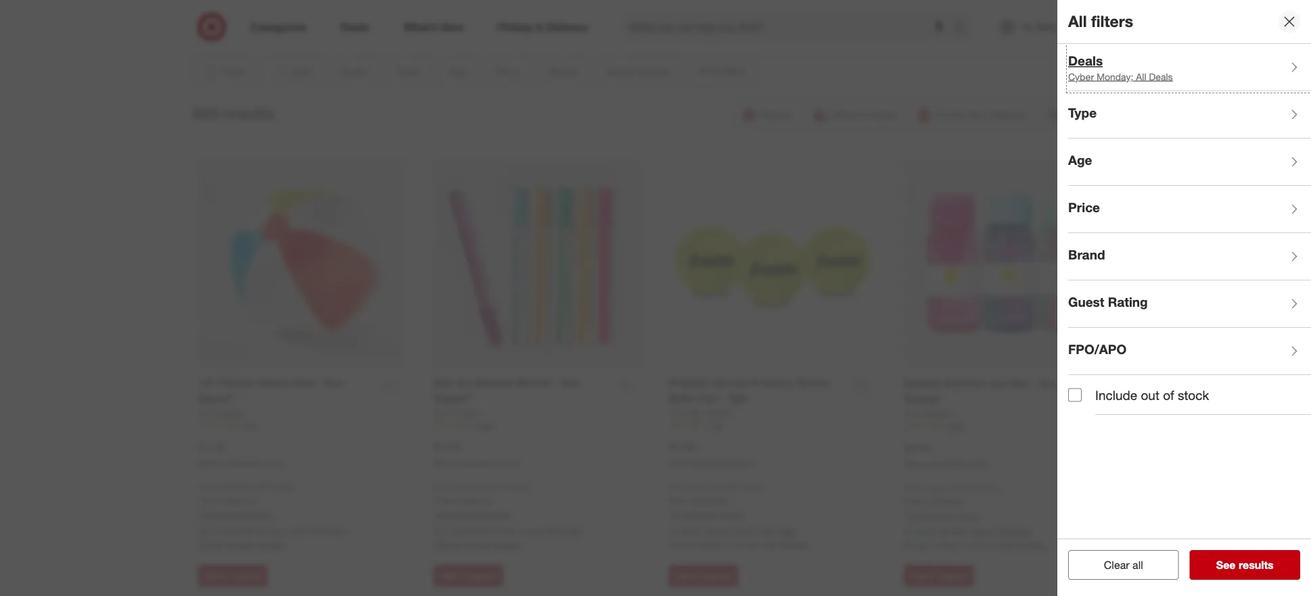 Task type: vqa. For each thing, say whether or not it's contained in the screenshot.
information.
no



Task type: locate. For each thing, give the bounding box(es) containing it.
0 horizontal spatial stores
[[259, 539, 286, 551]]

all inside deals cyber monday; all deals
[[1136, 71, 1146, 82]]

ready for $4.00
[[904, 539, 931, 551]]

guest rating
[[1068, 295, 1148, 310]]

type
[[1068, 105, 1097, 121]]

only ships with $35 orders free shipping * * exclusions apply. in stock at  san jose oakridge ready within 2 hours with pickup down $1.99 when purchased online
[[669, 482, 809, 551]]

orders down $5.00 when purchased online
[[506, 482, 530, 492]]

ships down $5.00 when purchased online
[[452, 482, 471, 492]]

with for $4.00
[[944, 483, 959, 493]]

1 horizontal spatial results
[[1239, 559, 1274, 572]]

1334 link
[[904, 420, 1113, 432]]

$35 for $1.50
[[255, 482, 268, 492]]

price
[[1068, 200, 1100, 216]]

with for $1.99
[[709, 482, 724, 492]]

exclusions apply. link down $4.00 when purchased online
[[908, 510, 981, 521]]

only ships with $35 orders free shipping * * exclusions apply. in stock at  san jose oakridge ready within 2 hours with pickup down $4.00 when purchased online
[[904, 483, 1044, 551]]

apply.
[[249, 509, 275, 521], [485, 509, 510, 521], [720, 509, 745, 521], [955, 510, 981, 521]]

guest rating button
[[1068, 281, 1311, 328]]

only down '$1.50'
[[198, 482, 214, 492]]

check nearby stores button
[[198, 538, 286, 552], [433, 538, 521, 552]]

monday;
[[1097, 71, 1133, 82]]

apply. for $1.99
[[720, 509, 745, 521]]

free down $4.00
[[904, 496, 923, 507]]

1767 link
[[433, 420, 642, 431]]

results
[[223, 104, 273, 123], [1239, 559, 1274, 572]]

0 horizontal spatial stock
[[679, 525, 702, 537]]

see results
[[1216, 559, 1274, 572]]

$5.00
[[433, 441, 460, 454]]

only ships with $35 orders free shipping * * exclusions apply. not available at san jose oakridge check nearby stores
[[198, 482, 346, 551], [433, 482, 582, 551]]

1 horizontal spatial nearby
[[463, 539, 492, 551]]

results right 624
[[223, 104, 273, 123]]

all
[[1133, 559, 1143, 572]]

0 horizontal spatial within
[[698, 539, 723, 551]]

exclusions apply. link for $4.00
[[908, 510, 981, 521]]

ships for $4.00
[[923, 483, 942, 493]]

hours
[[734, 539, 758, 551], [969, 539, 993, 551]]

ships down $4.00 when purchased online
[[923, 483, 942, 493]]

0 vertical spatial all
[[1068, 12, 1087, 31]]

hours for $1.99
[[734, 539, 758, 551]]

1 horizontal spatial only ships with $35 orders free shipping * * exclusions apply. not available at san jose oakridge check nearby stores
[[433, 482, 582, 551]]

only ships with $35 orders free shipping * * exclusions apply. not available at san jose oakridge check nearby stores for $1.50
[[198, 482, 346, 551]]

purchased down $5.00
[[457, 458, 495, 468]]

0 horizontal spatial only ships with $35 orders free shipping * * exclusions apply. in stock at  san jose oakridge ready within 2 hours with pickup
[[669, 482, 809, 551]]

0 vertical spatial deals
[[1068, 53, 1103, 69]]

purchased down $4.00
[[927, 459, 966, 469]]

1 horizontal spatial in
[[904, 526, 912, 538]]

0 horizontal spatial check nearby stores button
[[198, 538, 286, 552]]

brand
[[1068, 247, 1105, 263]]

orders for $5.00
[[506, 482, 530, 492]]

not for $5.00
[[433, 525, 449, 537]]

$35 for $5.00
[[491, 482, 504, 492]]

1 horizontal spatial pickup
[[1016, 539, 1044, 551]]

free for $1.50
[[198, 495, 217, 507]]

when down $5.00
[[433, 458, 454, 468]]

ships down $1.99 when purchased online
[[688, 482, 707, 492]]

price button
[[1068, 186, 1311, 233]]

stock
[[1178, 388, 1209, 403], [679, 525, 702, 537], [915, 526, 938, 538]]

exclusions for $5.00
[[437, 509, 482, 521]]

online inside $5.00 when purchased online
[[498, 458, 519, 468]]

rating
[[1108, 295, 1148, 310]]

see results button
[[1190, 551, 1300, 580]]

only for $1.99
[[669, 482, 685, 492]]

shipping for $5.00
[[455, 495, 491, 507]]

only ships with $35 orders free shipping * * exclusions apply. in stock at  san jose oakridge ready within 2 hours with pickup for $1.99
[[669, 482, 809, 551]]

when for $5.00
[[433, 458, 454, 468]]

2 check from the left
[[433, 539, 461, 551]]

include
[[1095, 388, 1137, 403]]

2 horizontal spatial stock
[[1178, 388, 1209, 403]]

0 horizontal spatial not
[[198, 525, 213, 537]]

online
[[262, 458, 284, 468], [498, 458, 519, 468], [733, 458, 755, 468], [968, 459, 990, 469]]

1 horizontal spatial all
[[1136, 71, 1146, 82]]

$35
[[255, 482, 268, 492], [491, 482, 504, 492], [726, 482, 739, 492], [962, 483, 975, 493]]

san
[[266, 525, 282, 537], [501, 525, 518, 537], [716, 525, 732, 537], [951, 526, 968, 538]]

$4.00
[[904, 441, 931, 454]]

jose for $1.99
[[735, 525, 755, 537]]

2 not from the left
[[433, 525, 449, 537]]

ships for $1.99
[[688, 482, 707, 492]]

purchased
[[221, 458, 260, 468], [457, 458, 495, 468], [692, 458, 731, 468], [927, 459, 966, 469]]

1 horizontal spatial check
[[433, 539, 461, 551]]

results right the see
[[1239, 559, 1274, 572]]

stores
[[259, 539, 286, 551], [495, 539, 521, 551]]

at
[[255, 525, 263, 537], [490, 525, 499, 537], [705, 525, 713, 537], [940, 526, 948, 538]]

1 vertical spatial all
[[1136, 71, 1146, 82]]

1334
[[946, 421, 964, 431]]

2 stores from the left
[[495, 539, 521, 551]]

online down 1767 link
[[498, 458, 519, 468]]

2 available from the left
[[451, 525, 488, 537]]

exclusions down $5.00 when purchased online
[[437, 509, 482, 521]]

check nearby stores button for $5.00
[[433, 538, 521, 552]]

at for $4.00
[[940, 526, 948, 538]]

$35 down $1.50 when purchased online
[[255, 482, 268, 492]]

shipping down $5.00 when purchased online
[[455, 495, 491, 507]]

1 horizontal spatial within
[[934, 539, 959, 551]]

exclusions down $1.99 when purchased online
[[672, 509, 717, 521]]

results for see results
[[1239, 559, 1274, 572]]

ships
[[217, 482, 236, 492], [452, 482, 471, 492], [688, 482, 707, 492], [923, 483, 942, 493]]

online inside $4.00 when purchased online
[[968, 459, 990, 469]]

Include out of stock checkbox
[[1068, 389, 1082, 402]]

1 vertical spatial results
[[1239, 559, 1274, 572]]

stock for $1.99
[[679, 525, 702, 537]]

0 horizontal spatial nearby
[[228, 539, 257, 551]]

0 horizontal spatial available
[[216, 525, 252, 537]]

1 not from the left
[[198, 525, 213, 537]]

0 horizontal spatial 2
[[726, 539, 731, 551]]

shipping
[[219, 495, 255, 507], [455, 495, 491, 507], [690, 495, 726, 507], [926, 496, 962, 507]]

1 horizontal spatial only ships with $35 orders free shipping * * exclusions apply. in stock at  san jose oakridge ready within 2 hours with pickup
[[904, 483, 1044, 551]]

not for $1.50
[[198, 525, 213, 537]]

0 horizontal spatial in
[[669, 525, 676, 537]]

online for $4.00
[[968, 459, 990, 469]]

only ships with $35 orders free shipping * * exclusions apply. in stock at  san jose oakridge ready within 2 hours with pickup for $4.00
[[904, 483, 1044, 551]]

1 horizontal spatial check nearby stores button
[[433, 538, 521, 552]]

$35 down $1.99 when purchased online
[[726, 482, 739, 492]]

when down $1.99
[[669, 458, 690, 468]]

at for $5.00
[[490, 525, 499, 537]]

ready for $1.99
[[669, 539, 696, 551]]

nearby
[[228, 539, 257, 551], [463, 539, 492, 551]]

jose for $4.00
[[970, 526, 990, 538]]

0 horizontal spatial all
[[1068, 12, 1087, 31]]

1 horizontal spatial deals
[[1149, 71, 1173, 82]]

exclusions for $1.50
[[201, 509, 246, 521]]

exclusions apply. link down $1.50 when purchased online
[[201, 509, 275, 521]]

purchased down '$1.50'
[[221, 458, 260, 468]]

stores for $5.00
[[495, 539, 521, 551]]

0 horizontal spatial pickup
[[780, 539, 809, 551]]

with for $5.00
[[474, 482, 489, 492]]

1 stores from the left
[[259, 539, 286, 551]]

1 horizontal spatial ready
[[904, 539, 931, 551]]

all
[[1068, 12, 1087, 31], [1136, 71, 1146, 82]]

free
[[198, 495, 217, 507], [433, 495, 452, 507], [669, 495, 688, 507], [904, 496, 923, 507]]

free down '$1.50'
[[198, 495, 217, 507]]

624
[[193, 104, 219, 123]]

all left filters
[[1068, 12, 1087, 31]]

1 only ships with $35 orders free shipping * * exclusions apply. not available at san jose oakridge check nearby stores from the left
[[198, 482, 346, 551]]

oakridge
[[308, 525, 346, 537], [543, 525, 582, 537], [757, 525, 796, 537], [993, 526, 1032, 538]]

only ships with $35 orders free shipping * * exclusions apply. in stock at  san jose oakridge ready within 2 hours with pickup
[[669, 482, 809, 551], [904, 483, 1044, 551]]

free down $1.99
[[669, 495, 688, 507]]

search button
[[948, 12, 981, 45]]

424
[[711, 420, 724, 431]]

with for $1.50
[[238, 482, 253, 492]]

ships down $1.50 when purchased online
[[217, 482, 236, 492]]

check
[[198, 539, 225, 551], [433, 539, 461, 551]]

when
[[198, 458, 219, 468], [433, 458, 454, 468], [669, 458, 690, 468], [904, 459, 925, 469]]

$35 for $1.99
[[726, 482, 739, 492]]

jose
[[285, 525, 305, 537], [520, 525, 540, 537], [735, 525, 755, 537], [970, 526, 990, 538]]

orders for $4.00
[[977, 483, 1000, 493]]

1 horizontal spatial hours
[[969, 539, 993, 551]]

1 horizontal spatial 2
[[961, 539, 967, 551]]

within
[[698, 539, 723, 551], [934, 539, 959, 551]]

available for $1.50
[[216, 525, 252, 537]]

when for $4.00
[[904, 459, 925, 469]]

oakridge for $1.99
[[757, 525, 796, 537]]

only down $5.00
[[433, 482, 450, 492]]

1 horizontal spatial not
[[433, 525, 449, 537]]

exclusions apply. link
[[201, 509, 275, 521], [437, 509, 510, 521], [672, 509, 745, 521], [908, 510, 981, 521]]

1 nearby from the left
[[228, 539, 257, 551]]

exclusions down $4.00 when purchased online
[[908, 510, 953, 521]]

orders down $1.50 when purchased online
[[271, 482, 294, 492]]

pickup
[[780, 539, 809, 551], [1016, 539, 1044, 551]]

when inside $1.99 when purchased online
[[669, 458, 690, 468]]

exclusions for $1.99
[[672, 509, 717, 521]]

shipping down $1.99 when purchased online
[[690, 495, 726, 507]]

in
[[669, 525, 676, 537], [904, 526, 912, 538]]

deals
[[1068, 53, 1103, 69], [1149, 71, 1173, 82]]

in for $1.99
[[669, 525, 676, 537]]

1 check from the left
[[198, 539, 225, 551]]

online down 1434 link
[[262, 458, 284, 468]]

free for $4.00
[[904, 496, 923, 507]]

apply. down $5.00 when purchased online
[[485, 509, 510, 521]]

exclusions down $1.50 when purchased online
[[201, 509, 246, 521]]

purchased inside $1.99 when purchased online
[[692, 458, 731, 468]]

online down 1334 link
[[968, 459, 990, 469]]

purchased inside $4.00 when purchased online
[[927, 459, 966, 469]]

online down 424 link
[[733, 458, 755, 468]]

not
[[198, 525, 213, 537], [433, 525, 449, 537]]

*
[[255, 495, 259, 507], [491, 495, 494, 507], [726, 495, 730, 507], [962, 496, 965, 507], [198, 509, 201, 521], [433, 509, 437, 521], [669, 509, 672, 521], [904, 510, 908, 521]]

ships for $1.50
[[217, 482, 236, 492]]

0 horizontal spatial results
[[223, 104, 273, 123]]

purchased inside $5.00 when purchased online
[[457, 458, 495, 468]]

check for $1.50
[[198, 539, 225, 551]]

include out of stock
[[1095, 388, 1209, 403]]

when down $4.00
[[904, 459, 925, 469]]

1 available from the left
[[216, 525, 252, 537]]

filters
[[1091, 12, 1133, 31]]

when inside $4.00 when purchased online
[[904, 459, 925, 469]]

exclusions apply. link down $5.00 when purchased online
[[437, 509, 510, 521]]

fpo/apo button
[[1068, 328, 1311, 375]]

624 results
[[193, 104, 273, 123]]

san for $5.00
[[501, 525, 518, 537]]

when inside $5.00 when purchased online
[[433, 458, 454, 468]]

$1.99 when purchased online
[[669, 441, 755, 468]]

0 horizontal spatial check
[[198, 539, 225, 551]]

2 check nearby stores button from the left
[[433, 538, 521, 552]]

0 horizontal spatial only ships with $35 orders free shipping * * exclusions apply. not available at san jose oakridge check nearby stores
[[198, 482, 346, 551]]

exclusions apply. link down $1.99 when purchased online
[[672, 509, 745, 521]]

available
[[216, 525, 252, 537], [451, 525, 488, 537]]

apply. down $1.50 when purchased online
[[249, 509, 275, 521]]

only down $1.99
[[669, 482, 685, 492]]

orders for $1.50
[[271, 482, 294, 492]]

stock inside all filters dialog
[[1178, 388, 1209, 403]]

only
[[198, 482, 214, 492], [433, 482, 450, 492], [669, 482, 685, 492], [904, 483, 921, 493]]

2
[[726, 539, 731, 551], [961, 539, 967, 551]]

purchased down $1.99
[[692, 458, 731, 468]]

orders
[[271, 482, 294, 492], [506, 482, 530, 492], [742, 482, 765, 492], [977, 483, 1000, 493]]

0 horizontal spatial ready
[[669, 539, 696, 551]]

$35 down $5.00 when purchased online
[[491, 482, 504, 492]]

with
[[238, 482, 253, 492], [474, 482, 489, 492], [709, 482, 724, 492], [944, 483, 959, 493], [760, 539, 778, 551], [996, 539, 1013, 551]]

orders for $1.99
[[742, 482, 765, 492]]

apply. down $4.00 when purchased online
[[955, 510, 981, 521]]

apply. down $1.99 when purchased online
[[720, 509, 745, 521]]

2 nearby from the left
[[463, 539, 492, 551]]

$35 for $4.00
[[962, 483, 975, 493]]

0 vertical spatial results
[[223, 104, 273, 123]]

shipping down $1.50 when purchased online
[[219, 495, 255, 507]]

1 horizontal spatial stores
[[495, 539, 521, 551]]

results inside button
[[1239, 559, 1274, 572]]

1 horizontal spatial stock
[[915, 526, 938, 538]]

$35 down $4.00 when purchased online
[[962, 483, 975, 493]]

2 only ships with $35 orders free shipping * * exclusions apply. not available at san jose oakridge check nearby stores from the left
[[433, 482, 582, 551]]

only down $4.00
[[904, 483, 921, 493]]

all right the monday;
[[1136, 71, 1146, 82]]

ready
[[669, 539, 696, 551], [904, 539, 931, 551]]

purchased for $4.00
[[927, 459, 966, 469]]

advertisement region
[[250, 0, 1061, 32]]

1 horizontal spatial available
[[451, 525, 488, 537]]

0 horizontal spatial hours
[[734, 539, 758, 551]]

1 check nearby stores button from the left
[[198, 538, 286, 552]]

purchased inside $1.50 when purchased online
[[221, 458, 260, 468]]

1434
[[240, 420, 258, 431]]

when for $1.50
[[198, 458, 219, 468]]

online inside $1.50 when purchased online
[[262, 458, 284, 468]]

free down $5.00
[[433, 495, 452, 507]]

deals right the monday;
[[1149, 71, 1173, 82]]

online inside $1.99 when purchased online
[[733, 458, 755, 468]]

shipping down $4.00 when purchased online
[[926, 496, 962, 507]]

orders down $1.99 when purchased online
[[742, 482, 765, 492]]

when inside $1.50 when purchased online
[[198, 458, 219, 468]]

exclusions
[[201, 509, 246, 521], [437, 509, 482, 521], [672, 509, 717, 521], [908, 510, 953, 521]]

when down '$1.50'
[[198, 458, 219, 468]]

deals up the cyber
[[1068, 53, 1103, 69]]

orders down $4.00 when purchased online
[[977, 483, 1000, 493]]

age
[[1068, 153, 1092, 168]]

$1.50
[[198, 441, 224, 454]]



Task type: describe. For each thing, give the bounding box(es) containing it.
check nearby stores button for $1.50
[[198, 538, 286, 552]]

results for 624 results
[[223, 104, 273, 123]]

san for $1.50
[[266, 525, 282, 537]]

purchased for $1.50
[[221, 458, 260, 468]]

$1.50 when purchased online
[[198, 441, 284, 468]]

san for $4.00
[[951, 526, 968, 538]]

$5.00 when purchased online
[[433, 441, 519, 468]]

$4.00 when purchased online
[[904, 441, 990, 469]]

at for $1.99
[[705, 525, 713, 537]]

online for $1.50
[[262, 458, 284, 468]]

age button
[[1068, 139, 1311, 186]]

ships for $5.00
[[452, 482, 471, 492]]

nearby for $5.00
[[463, 539, 492, 551]]

1434 link
[[198, 420, 406, 431]]

shipping for $1.99
[[690, 495, 726, 507]]

0 horizontal spatial deals
[[1068, 53, 1103, 69]]

jose for $1.50
[[285, 525, 305, 537]]

check for $5.00
[[433, 539, 461, 551]]

1767
[[475, 420, 493, 431]]

stock for $4.00
[[915, 526, 938, 538]]

stores for $1.50
[[259, 539, 286, 551]]

of
[[1163, 388, 1174, 403]]

only ships with $35 orders free shipping * * exclusions apply. not available at san jose oakridge check nearby stores for $5.00
[[433, 482, 582, 551]]

pickup for $1.99
[[780, 539, 809, 551]]

free for $5.00
[[433, 495, 452, 507]]

pickup for $4.00
[[1016, 539, 1044, 551]]

online for $5.00
[[498, 458, 519, 468]]

clear all button
[[1068, 551, 1179, 580]]

2 for $4.00
[[961, 539, 967, 551]]

clear all
[[1104, 559, 1143, 572]]

type button
[[1068, 91, 1311, 139]]

out
[[1141, 388, 1159, 403]]

clear
[[1104, 559, 1130, 572]]

fpo/apo
[[1068, 342, 1127, 358]]

at for $1.50
[[255, 525, 263, 537]]

available for $5.00
[[451, 525, 488, 537]]

exclusions apply. link for $5.00
[[437, 509, 510, 521]]

online for $1.99
[[733, 458, 755, 468]]

when for $1.99
[[669, 458, 690, 468]]

only for $5.00
[[433, 482, 450, 492]]

jose for $5.00
[[520, 525, 540, 537]]

2 for $1.99
[[726, 539, 731, 551]]

search
[[948, 22, 981, 35]]

only for $1.50
[[198, 482, 214, 492]]

oakridge for $4.00
[[993, 526, 1032, 538]]

free for $1.99
[[669, 495, 688, 507]]

What can we help you find? suggestions appear below search field
[[621, 12, 958, 42]]

apply. for $1.50
[[249, 509, 275, 521]]

shipping for $4.00
[[926, 496, 962, 507]]

hours for $4.00
[[969, 539, 993, 551]]

exclusions for $4.00
[[908, 510, 953, 521]]

oakridge for $1.50
[[308, 525, 346, 537]]

1 vertical spatial deals
[[1149, 71, 1173, 82]]

sponsored
[[1021, 32, 1061, 42]]

all filters
[[1068, 12, 1133, 31]]

exclusions apply. link for $1.99
[[672, 509, 745, 521]]

424 link
[[669, 420, 877, 431]]

guest
[[1068, 295, 1104, 310]]

exclusions apply. link for $1.50
[[201, 509, 275, 521]]

apply. for $4.00
[[955, 510, 981, 521]]

cyber
[[1068, 71, 1094, 82]]

purchased for $1.99
[[692, 458, 731, 468]]

nearby for $1.50
[[228, 539, 257, 551]]

deals cyber monday; all deals
[[1068, 53, 1173, 82]]

purchased for $5.00
[[457, 458, 495, 468]]

oakridge for $5.00
[[543, 525, 582, 537]]

san for $1.99
[[716, 525, 732, 537]]

see
[[1216, 559, 1236, 572]]

shipping for $1.50
[[219, 495, 255, 507]]

in for $4.00
[[904, 526, 912, 538]]

within for $4.00
[[934, 539, 959, 551]]

$1.99
[[669, 441, 695, 454]]

brand button
[[1068, 233, 1311, 281]]

apply. for $5.00
[[485, 509, 510, 521]]

all filters dialog
[[1057, 0, 1311, 597]]

only for $4.00
[[904, 483, 921, 493]]

within for $1.99
[[698, 539, 723, 551]]



